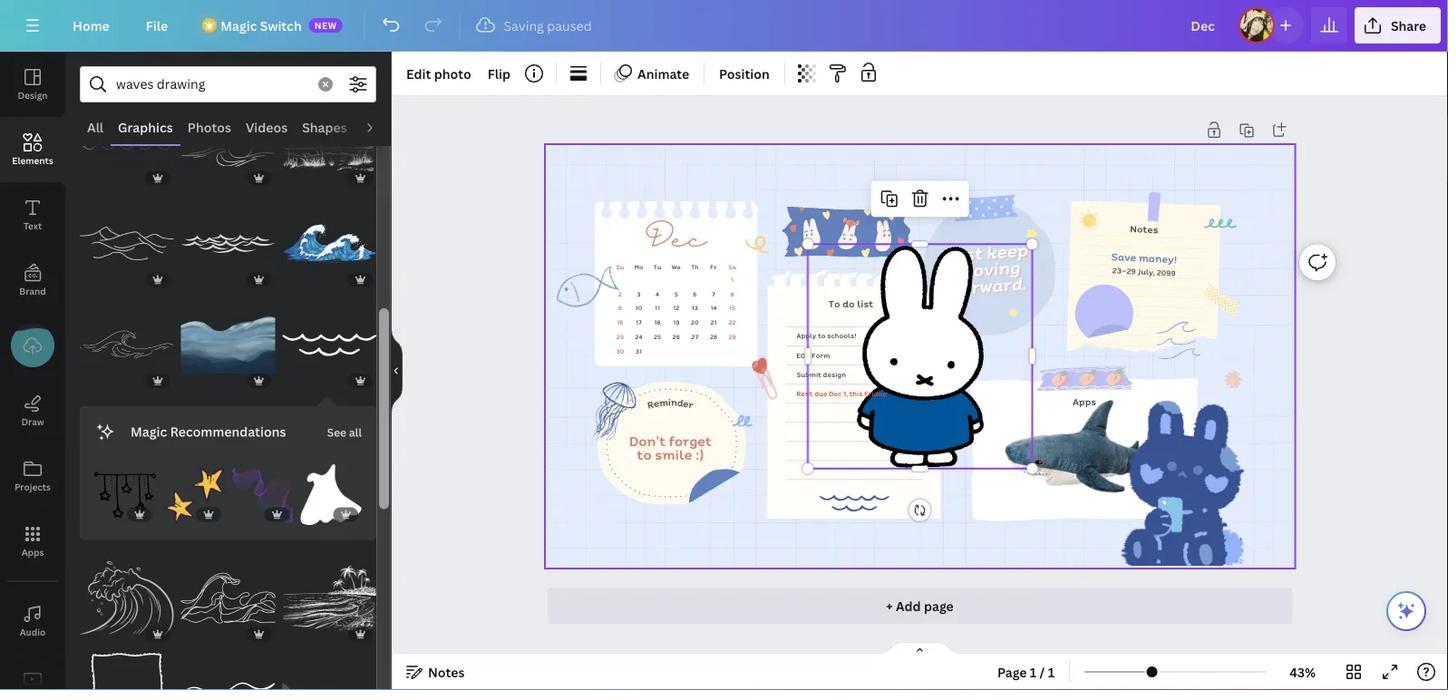 Task type: locate. For each thing, give the bounding box(es) containing it.
text button
[[0, 182, 65, 248]]

30
[[616, 347, 624, 356]]

:)
[[696, 444, 704, 464]]

1 e from the left
[[652, 396, 660, 411]]

0 vertical spatial 29
[[1127, 265, 1136, 277]]

e left i
[[652, 396, 660, 411]]

1 vertical spatial 29
[[729, 332, 736, 341]]

1
[[731, 275, 734, 284], [1030, 664, 1037, 681], [1048, 664, 1055, 681]]

+ add page button
[[548, 588, 1293, 624]]

5
[[674, 289, 678, 298]]

15
[[729, 304, 736, 313]]

1 horizontal spatial 29
[[1127, 265, 1136, 277]]

1 horizontal spatial to
[[818, 331, 826, 341]]

27
[[691, 332, 699, 341]]

29 down 22
[[729, 332, 736, 341]]

1 horizontal spatial audio button
[[354, 110, 405, 144]]

6
[[693, 289, 697, 298]]

su 9 23 2 16 30
[[616, 263, 624, 356]]

1 horizontal spatial magic
[[221, 17, 257, 34]]

1 vertical spatial notes
[[428, 664, 465, 681]]

1,
[[844, 388, 848, 398]]

audio button right shapes
[[354, 110, 405, 144]]

0 horizontal spatial e
[[652, 396, 660, 411]]

submit design rent due dec 1, this friday
[[797, 369, 887, 398]]

apps button
[[0, 509, 65, 574]]

0 horizontal spatial to
[[637, 444, 652, 464]]

e right n
[[682, 396, 691, 411]]

fish doodle line art. sea life decoration.hand drawn fish. fish chalk line art. image
[[551, 262, 621, 315]]

1 right "/"
[[1048, 664, 1055, 681]]

audio button down apps 'button'
[[0, 589, 65, 654]]

paused
[[547, 17, 592, 34]]

0 horizontal spatial audio
[[20, 626, 46, 638]]

mo
[[635, 263, 643, 272]]

1 vertical spatial to
[[637, 444, 652, 464]]

0 horizontal spatial apps
[[21, 546, 44, 558]]

sea waves  icon image
[[820, 495, 890, 512]]

1 horizontal spatial apps
[[1073, 394, 1097, 409]]

sa 1 15 29 8 22
[[729, 263, 736, 341]]

audio right shapes
[[362, 118, 398, 136]]

tu 11 25 4 18
[[654, 263, 661, 341]]

keep
[[985, 237, 1029, 265]]

magic left switch
[[221, 17, 257, 34]]

3
[[637, 289, 641, 298]]

1 vertical spatial magic
[[131, 423, 167, 440]]

page
[[924, 597, 954, 615]]

dec
[[646, 223, 707, 259], [829, 388, 842, 398]]

2099
[[1157, 267, 1176, 279]]

0 vertical spatial audio button
[[354, 110, 405, 144]]

12
[[673, 304, 680, 313]]

magic inside main menu bar
[[221, 17, 257, 34]]

1 inside the sa 1 15 29 8 22
[[731, 275, 734, 284]]

7
[[712, 289, 715, 298]]

0 horizontal spatial 29
[[729, 332, 736, 341]]

all
[[349, 425, 362, 440]]

1 horizontal spatial e
[[682, 396, 691, 411]]

page 1 / 1
[[998, 664, 1055, 681]]

design button
[[0, 52, 65, 117]]

file button
[[131, 7, 183, 44]]

flip
[[488, 65, 511, 82]]

notes
[[1130, 221, 1159, 237], [428, 664, 465, 681]]

stars decoration doodle image
[[163, 464, 225, 526]]

r e m i n d e r
[[646, 395, 695, 412]]

save money! 23-29 july, 2099
[[1111, 249, 1178, 279]]

13
[[692, 304, 698, 313]]

magic up doodle hand drawn lineal illustration image
[[131, 423, 167, 440]]

0 horizontal spatial audio button
[[0, 589, 65, 654]]

position button
[[712, 59, 777, 88]]

don't forget to smile :)
[[630, 431, 712, 464]]

31
[[636, 347, 642, 356]]

th
[[691, 263, 699, 272]]

random geometric lines image
[[232, 464, 293, 526]]

to left smile at the left of the page
[[637, 444, 652, 464]]

all button
[[80, 110, 111, 144]]

1 vertical spatial dec
[[829, 388, 842, 398]]

0 horizontal spatial 1
[[731, 275, 734, 284]]

1 left "/"
[[1030, 664, 1037, 681]]

1 horizontal spatial notes
[[1130, 221, 1159, 237]]

29 inside the sa 1 15 29 8 22
[[729, 332, 736, 341]]

0 horizontal spatial notes
[[428, 664, 465, 681]]

to inside the don't forget to smile :)
[[637, 444, 652, 464]]

fr 14 28 7 21
[[710, 263, 717, 341]]

to do list
[[829, 297, 874, 311]]

home
[[73, 17, 110, 34]]

wave watercolor illustration image
[[181, 298, 275, 392]]

Search elements search field
[[116, 67, 308, 102]]

1 vertical spatial apps
[[21, 546, 44, 558]]

saving paused status
[[468, 15, 601, 36]]

group
[[80, 95, 174, 189], [181, 95, 275, 189], [282, 95, 376, 189], [282, 186, 376, 291], [80, 197, 174, 291], [181, 197, 275, 291], [80, 287, 174, 392], [181, 287, 275, 392], [282, 287, 376, 392], [94, 454, 156, 526], [163, 454, 225, 526], [232, 454, 293, 526], [300, 454, 362, 526], [80, 551, 174, 645], [181, 551, 275, 645], [282, 551, 376, 645], [80, 642, 174, 690], [181, 642, 275, 690], [282, 642, 376, 690]]

see all button
[[325, 414, 364, 450]]

audio
[[362, 118, 398, 136], [20, 626, 46, 638]]

1 horizontal spatial audio
[[362, 118, 398, 136]]

0 horizontal spatial dec
[[646, 223, 707, 259]]

to right apply
[[818, 331, 826, 341]]

0 horizontal spatial magic
[[131, 423, 167, 440]]

22
[[729, 318, 736, 327]]

apps
[[1073, 394, 1097, 409], [21, 546, 44, 558]]

hide image
[[391, 327, 403, 415]]

new
[[314, 19, 337, 31]]

d
[[677, 395, 684, 410]]

23
[[616, 332, 624, 341]]

graphics button
[[111, 110, 180, 144]]

0 vertical spatial magic
[[221, 17, 257, 34]]

audio button
[[354, 110, 405, 144], [0, 589, 65, 654]]

jellyfish doodle line art image
[[576, 378, 646, 447]]

2
[[618, 289, 622, 298]]

recommendations
[[170, 423, 286, 440]]

graphics
[[118, 118, 173, 136]]

1 horizontal spatial dec
[[829, 388, 842, 398]]

edit photo
[[406, 65, 471, 82]]

magic recommendations
[[131, 423, 286, 440]]

2 e from the left
[[682, 396, 691, 411]]

saving
[[504, 17, 544, 34]]

design
[[18, 89, 48, 101]]

29 for money!
[[1127, 265, 1136, 277]]

side panel tab list
[[0, 52, 65, 690]]

dec inside submit design rent due dec 1, this friday
[[829, 388, 842, 398]]

10 24 3 17 31
[[635, 289, 643, 356]]

20
[[691, 318, 699, 327]]

ocean waves. raging sea water wave, vintage storm waves and ripples tides hand drawn vector illustration image
[[282, 197, 376, 291]]

dec up we
[[646, 223, 707, 259]]

magic for magic recommendations
[[131, 423, 167, 440]]

all
[[87, 118, 103, 136]]

2 horizontal spatial 1
[[1048, 664, 1055, 681]]

1 vertical spatial audio
[[20, 626, 46, 638]]

1 horizontal spatial 1
[[1030, 664, 1037, 681]]

audio down apps 'button'
[[20, 626, 46, 638]]

23-
[[1112, 265, 1127, 277]]

photos button
[[180, 110, 239, 144]]

dec left 1,
[[829, 388, 842, 398]]

to
[[818, 331, 826, 341], [637, 444, 652, 464]]

apply to schools!
[[797, 331, 857, 341]]

uploads button
[[0, 313, 65, 386]]

edit photo button
[[399, 59, 479, 88]]

29 inside the save money! 23-29 july, 2099
[[1127, 265, 1136, 277]]

see all
[[327, 425, 362, 440]]

audio inside side panel tab list
[[20, 626, 46, 638]]

1 down sa
[[731, 275, 734, 284]]

29 left the july, in the top right of the page
[[1127, 265, 1136, 277]]



Task type: vqa. For each thing, say whether or not it's contained in the screenshot.
Elements
yes



Task type: describe. For each thing, give the bounding box(es) containing it.
apps inside 'button'
[[21, 546, 44, 558]]

videos button
[[239, 110, 295, 144]]

add
[[896, 597, 921, 615]]

submit
[[797, 369, 822, 379]]

photos
[[188, 118, 231, 136]]

magic for magic switch
[[221, 17, 257, 34]]

/
[[1040, 664, 1045, 681]]

due
[[815, 388, 828, 398]]

canva assistant image
[[1396, 601, 1418, 622]]

animate
[[638, 65, 690, 82]]

sa
[[729, 263, 736, 272]]

tu
[[654, 263, 661, 272]]

form
[[812, 350, 830, 361]]

+ add page
[[887, 597, 954, 615]]

draw
[[21, 415, 44, 428]]

notes inside button
[[428, 664, 465, 681]]

text
[[23, 220, 42, 232]]

16
[[617, 318, 623, 327]]

show pages image
[[877, 641, 964, 656]]

26
[[673, 332, 680, 341]]

flip button
[[481, 59, 518, 88]]

share
[[1391, 17, 1427, 34]]

28
[[710, 332, 717, 341]]

19
[[673, 318, 680, 327]]

n
[[671, 395, 678, 409]]

43% button
[[1274, 658, 1333, 687]]

eod
[[797, 350, 810, 361]]

uploads
[[14, 358, 51, 371]]

14
[[710, 304, 717, 313]]

cute pastel hand drawn doodle line image
[[744, 229, 776, 260]]

8
[[731, 289, 734, 298]]

rent
[[797, 388, 813, 398]]

sea wave linear image
[[1157, 322, 1201, 359]]

43%
[[1290, 664, 1316, 681]]

main menu bar
[[0, 0, 1449, 52]]

doodle hand drawn lineal illustration image
[[94, 464, 156, 526]]

do
[[843, 297, 855, 311]]

apply
[[797, 331, 817, 341]]

switch
[[260, 17, 302, 34]]

save
[[1111, 249, 1137, 265]]

don't
[[630, 431, 666, 451]]

share button
[[1355, 7, 1441, 44]]

just
[[945, 240, 983, 268]]

we 12 26 5 19
[[672, 263, 681, 341]]

0 vertical spatial dec
[[646, 223, 707, 259]]

page
[[998, 664, 1027, 681]]

+
[[887, 597, 893, 615]]

draw button
[[0, 378, 65, 444]]

1 vertical spatial audio button
[[0, 589, 65, 654]]

m
[[659, 395, 669, 410]]

29 for 1
[[729, 332, 736, 341]]

this
[[850, 388, 863, 398]]

17
[[636, 318, 642, 327]]

design
[[823, 369, 846, 379]]

0 vertical spatial apps
[[1073, 394, 1097, 409]]

0 vertical spatial audio
[[362, 118, 398, 136]]

projects
[[15, 481, 51, 493]]

position
[[719, 65, 770, 82]]

file
[[146, 17, 168, 34]]

i
[[668, 395, 671, 409]]

smile
[[655, 444, 692, 464]]

notes button
[[399, 658, 472, 687]]

list
[[857, 297, 874, 311]]

4
[[656, 289, 659, 298]]

brand button
[[0, 248, 65, 313]]

Design title text field
[[1177, 7, 1232, 44]]

18
[[654, 318, 661, 327]]

july,
[[1138, 266, 1155, 278]]

forward.
[[952, 270, 1027, 301]]

we
[[672, 263, 681, 272]]

magic switch
[[221, 17, 302, 34]]

just keep moving forward.
[[945, 237, 1029, 301]]

th 13 27 6 20
[[691, 263, 699, 341]]

fr
[[710, 263, 717, 272]]

r
[[687, 397, 695, 412]]

friday
[[865, 388, 887, 398]]

0 vertical spatial notes
[[1130, 221, 1159, 237]]

shapes
[[302, 118, 347, 136]]

10
[[636, 304, 642, 313]]

1 for page
[[1030, 664, 1037, 681]]

su
[[616, 263, 624, 272]]

brand
[[19, 285, 46, 297]]

0 vertical spatial to
[[818, 331, 826, 341]]

9
[[618, 304, 622, 313]]

money!
[[1139, 250, 1178, 267]]

21
[[711, 318, 717, 327]]

eod form
[[797, 350, 830, 361]]

photo
[[434, 65, 471, 82]]

shapes button
[[295, 110, 354, 144]]

animate button
[[609, 59, 697, 88]]

moving
[[956, 254, 1021, 284]]

1 for sa
[[731, 275, 734, 284]]



